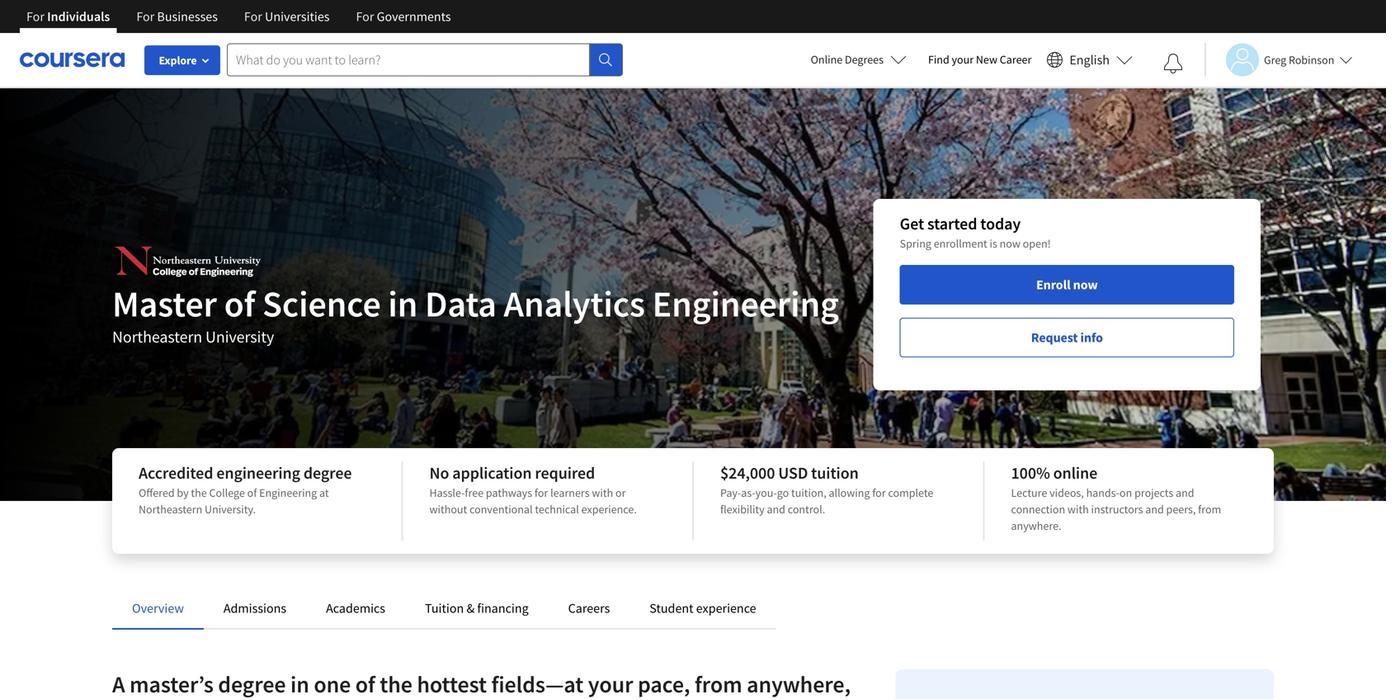 Task type: vqa. For each thing, say whether or not it's contained in the screenshot.
the rate
no



Task type: locate. For each thing, give the bounding box(es) containing it.
degree inside a master's degree in one of the hottest fields—at your pace, from anywhere,
[[218, 670, 286, 699]]

spring
[[900, 236, 932, 251]]

now
[[1000, 236, 1021, 251], [1074, 277, 1098, 293]]

fields—at
[[492, 670, 584, 699]]

0 horizontal spatial with
[[592, 485, 613, 500]]

tuition & financing
[[425, 600, 529, 617]]

4 for from the left
[[356, 8, 374, 25]]

of right the "master"
[[224, 281, 255, 326]]

1 horizontal spatial engineering
[[653, 281, 839, 326]]

usd
[[779, 463, 808, 483]]

for right "allowing"
[[873, 485, 886, 500]]

0 vertical spatial northeastern
[[112, 326, 202, 347]]

science
[[262, 281, 381, 326]]

a
[[112, 670, 125, 699]]

1 vertical spatial degree
[[218, 670, 286, 699]]

3 for from the left
[[244, 8, 262, 25]]

in inside a master's degree in one of the hottest fields—at your pace, from anywhere,
[[291, 670, 309, 699]]

greg robinson
[[1265, 52, 1335, 67]]

0 vertical spatial your
[[952, 52, 974, 67]]

0 vertical spatial in
[[388, 281, 418, 326]]

degree up 'at'
[[304, 463, 352, 483]]

your left pace,
[[588, 670, 633, 699]]

1 vertical spatial from
[[695, 670, 743, 699]]

started
[[928, 213, 978, 234]]

careers
[[568, 600, 610, 617]]

now inside the get started today spring enrollment is now open!
[[1000, 236, 1021, 251]]

conventional
[[470, 502, 533, 517]]

northeastern
[[112, 326, 202, 347], [139, 502, 202, 517]]

2 vertical spatial of
[[356, 670, 375, 699]]

of inside a master's degree in one of the hottest fields—at your pace, from anywhere,
[[356, 670, 375, 699]]

open!
[[1023, 236, 1051, 251]]

for
[[26, 8, 44, 25], [136, 8, 155, 25], [244, 8, 262, 25], [356, 8, 374, 25]]

coursera image
[[20, 46, 125, 73]]

online degrees button
[[798, 41, 920, 78]]

your right "find" at top
[[952, 52, 974, 67]]

1 horizontal spatial with
[[1068, 502, 1089, 517]]

What do you want to learn? text field
[[227, 43, 590, 76]]

no application required hassle-free pathways for learners with or without conventional technical experience.
[[430, 463, 637, 517]]

1 horizontal spatial the
[[380, 670, 413, 699]]

tuition
[[812, 463, 859, 483]]

now right enroll
[[1074, 277, 1098, 293]]

1 horizontal spatial in
[[388, 281, 418, 326]]

engineering
[[217, 463, 300, 483]]

with up experience.
[[592, 485, 613, 500]]

in left data
[[388, 281, 418, 326]]

for universities
[[244, 8, 330, 25]]

1 for from the left
[[535, 485, 548, 500]]

or
[[616, 485, 626, 500]]

1 horizontal spatial now
[[1074, 277, 1098, 293]]

english
[[1070, 52, 1110, 68]]

0 vertical spatial now
[[1000, 236, 1021, 251]]

2 for from the left
[[873, 485, 886, 500]]

from
[[1199, 502, 1222, 517], [695, 670, 743, 699]]

new
[[976, 52, 998, 67]]

the left hottest
[[380, 670, 413, 699]]

0 horizontal spatial degree
[[218, 670, 286, 699]]

from inside a master's degree in one of the hottest fields—at your pace, from anywhere,
[[695, 670, 743, 699]]

financing
[[477, 600, 529, 617]]

your
[[952, 52, 974, 67], [588, 670, 633, 699]]

no
[[430, 463, 449, 483]]

for inside 'no application required hassle-free pathways for learners with or without conventional technical experience.'
[[535, 485, 548, 500]]

0 horizontal spatial in
[[291, 670, 309, 699]]

the
[[191, 485, 207, 500], [380, 670, 413, 699]]

0 horizontal spatial for
[[535, 485, 548, 500]]

1 vertical spatial northeastern
[[139, 502, 202, 517]]

hottest
[[417, 670, 487, 699]]

admissions
[[224, 600, 287, 617]]

the inside a master's degree in one of the hottest fields—at your pace, from anywhere,
[[380, 670, 413, 699]]

northeastern down by
[[139, 502, 202, 517]]

of inside the master of science in data analytics engineering northeastern university
[[224, 281, 255, 326]]

degree down admissions link
[[218, 670, 286, 699]]

from right peers,
[[1199, 502, 1222, 517]]

in left one at the left bottom
[[291, 670, 309, 699]]

0 horizontal spatial from
[[695, 670, 743, 699]]

0 horizontal spatial your
[[588, 670, 633, 699]]

hassle-
[[430, 485, 465, 500]]

1 horizontal spatial for
[[873, 485, 886, 500]]

1 vertical spatial your
[[588, 670, 633, 699]]

0 horizontal spatial now
[[1000, 236, 1021, 251]]

1 vertical spatial of
[[247, 485, 257, 500]]

request info
[[1032, 329, 1104, 346]]

1 horizontal spatial degree
[[304, 463, 352, 483]]

tuition
[[425, 600, 464, 617]]

degree
[[304, 463, 352, 483], [218, 670, 286, 699]]

and down go
[[767, 502, 786, 517]]

anywhere,
[[747, 670, 851, 699]]

for inside $24,000 usd tuition pay-as-you-go tuition, allowing for complete flexibility and control.
[[873, 485, 886, 500]]

show notifications image
[[1164, 54, 1184, 73]]

degree inside accredited engineering degree offered by the college of engineering at northeastern university.
[[304, 463, 352, 483]]

control.
[[788, 502, 826, 517]]

online degrees
[[811, 52, 884, 67]]

get started today spring enrollment is now open!
[[900, 213, 1051, 251]]

in
[[388, 281, 418, 326], [291, 670, 309, 699]]

1 vertical spatial with
[[1068, 502, 1089, 517]]

1 vertical spatial in
[[291, 670, 309, 699]]

and up peers,
[[1176, 485, 1195, 500]]

in for one
[[291, 670, 309, 699]]

online
[[1054, 463, 1098, 483]]

0 vertical spatial of
[[224, 281, 255, 326]]

student experience link
[[650, 600, 757, 617]]

0 horizontal spatial and
[[767, 502, 786, 517]]

engineering inside the master of science in data analytics engineering northeastern university
[[653, 281, 839, 326]]

0 horizontal spatial the
[[191, 485, 207, 500]]

tuition & financing link
[[425, 600, 529, 617]]

the right by
[[191, 485, 207, 500]]

connection
[[1012, 502, 1066, 517]]

of right one at the left bottom
[[356, 670, 375, 699]]

from right pace,
[[695, 670, 743, 699]]

1 horizontal spatial and
[[1146, 502, 1165, 517]]

for left governments
[[356, 8, 374, 25]]

northeastern down northeastern university logo
[[112, 326, 202, 347]]

pay-
[[721, 485, 741, 500]]

northeastern inside accredited engineering degree offered by the college of engineering at northeastern university.
[[139, 502, 202, 517]]

degree for master's
[[218, 670, 286, 699]]

today
[[981, 213, 1021, 234]]

for individuals
[[26, 8, 110, 25]]

1 vertical spatial the
[[380, 670, 413, 699]]

for for governments
[[356, 8, 374, 25]]

None search field
[[227, 43, 623, 76]]

1 vertical spatial now
[[1074, 277, 1098, 293]]

now right is
[[1000, 236, 1021, 251]]

0 vertical spatial with
[[592, 485, 613, 500]]

and inside $24,000 usd tuition pay-as-you-go tuition, allowing for complete flexibility and control.
[[767, 502, 786, 517]]

and down projects
[[1146, 502, 1165, 517]]

0 vertical spatial from
[[1199, 502, 1222, 517]]

with down videos,
[[1068, 502, 1089, 517]]

2 for from the left
[[136, 8, 155, 25]]

greg
[[1265, 52, 1287, 67]]

&
[[467, 600, 475, 617]]

the inside accredited engineering degree offered by the college of engineering at northeastern university.
[[191, 485, 207, 500]]

1 horizontal spatial from
[[1199, 502, 1222, 517]]

of down engineering
[[247, 485, 257, 500]]

university.
[[205, 502, 256, 517]]

enroll
[[1037, 277, 1071, 293]]

1 for from the left
[[26, 8, 44, 25]]

instructors
[[1092, 502, 1144, 517]]

videos,
[[1050, 485, 1084, 500]]

individuals
[[47, 8, 110, 25]]

for governments
[[356, 8, 451, 25]]

for left individuals
[[26, 8, 44, 25]]

for up technical
[[535, 485, 548, 500]]

0 horizontal spatial engineering
[[259, 485, 317, 500]]

you-
[[756, 485, 777, 500]]

for left businesses
[[136, 8, 155, 25]]

0 vertical spatial engineering
[[653, 281, 839, 326]]

engineering
[[653, 281, 839, 326], [259, 485, 317, 500]]

flexibility
[[721, 502, 765, 517]]

data
[[425, 281, 497, 326]]

in inside the master of science in data analytics engineering northeastern university
[[388, 281, 418, 326]]

$24,000 usd tuition pay-as-you-go tuition, allowing for complete flexibility and control.
[[721, 463, 934, 517]]

anywhere.
[[1012, 518, 1062, 533]]

now inside button
[[1074, 277, 1098, 293]]

pace,
[[638, 670, 691, 699]]

1 vertical spatial engineering
[[259, 485, 317, 500]]

of
[[224, 281, 255, 326], [247, 485, 257, 500], [356, 670, 375, 699]]

at
[[319, 485, 329, 500]]

0 vertical spatial degree
[[304, 463, 352, 483]]

0 vertical spatial the
[[191, 485, 207, 500]]

engineering inside accredited engineering degree offered by the college of engineering at northeastern university.
[[259, 485, 317, 500]]

experience.
[[582, 502, 637, 517]]

businesses
[[157, 8, 218, 25]]

without
[[430, 502, 467, 517]]

for left universities
[[244, 8, 262, 25]]

english button
[[1040, 33, 1140, 87]]



Task type: describe. For each thing, give the bounding box(es) containing it.
hands-
[[1087, 485, 1120, 500]]

$24,000
[[721, 463, 775, 483]]

careers link
[[568, 600, 610, 617]]

peers,
[[1167, 502, 1196, 517]]

degrees
[[845, 52, 884, 67]]

governments
[[377, 8, 451, 25]]

100% online lecture videos, hands-on projects and connection with instructors and peers, from anywhere.
[[1012, 463, 1222, 533]]

online
[[811, 52, 843, 67]]

request info button
[[900, 318, 1235, 357]]

find
[[929, 52, 950, 67]]

from inside 100% online lecture videos, hands-on projects and connection with instructors and peers, from anywhere.
[[1199, 502, 1222, 517]]

a master's degree in one of the hottest fields—at your pace, from anywhere,
[[112, 670, 851, 699]]

free
[[465, 485, 484, 500]]

enroll now
[[1037, 277, 1098, 293]]

overview
[[132, 600, 184, 617]]

request
[[1032, 329, 1078, 346]]

allowing
[[829, 485, 870, 500]]

explore button
[[144, 45, 220, 75]]

career
[[1000, 52, 1032, 67]]

on
[[1120, 485, 1133, 500]]

projects
[[1135, 485, 1174, 500]]

accredited
[[139, 463, 213, 483]]

academics link
[[326, 600, 385, 617]]

student experience
[[650, 600, 757, 617]]

northeastern inside the master of science in data analytics engineering northeastern university
[[112, 326, 202, 347]]

learners
[[551, 485, 590, 500]]

pathways
[[486, 485, 532, 500]]

offered
[[139, 485, 175, 500]]

master
[[112, 281, 217, 326]]

technical
[[535, 502, 579, 517]]

college
[[209, 485, 245, 500]]

analytics
[[504, 281, 645, 326]]

experience
[[696, 600, 757, 617]]

1 horizontal spatial your
[[952, 52, 974, 67]]

for for individuals
[[26, 8, 44, 25]]

master of science in data analytics engineering northeastern university
[[112, 281, 839, 347]]

northeastern university logo image
[[112, 241, 265, 282]]

robinson
[[1289, 52, 1335, 67]]

as-
[[741, 485, 756, 500]]

of inside accredited engineering degree offered by the college of engineering at northeastern university.
[[247, 485, 257, 500]]

with inside 100% online lecture videos, hands-on projects and connection with instructors and peers, from anywhere.
[[1068, 502, 1089, 517]]

degree for engineering
[[304, 463, 352, 483]]

explore
[[159, 53, 197, 68]]

required
[[535, 463, 595, 483]]

universities
[[265, 8, 330, 25]]

admissions link
[[224, 600, 287, 617]]

get
[[900, 213, 925, 234]]

for businesses
[[136, 8, 218, 25]]

your inside a master's degree in one of the hottest fields—at your pace, from anywhere,
[[588, 670, 633, 699]]

in for data
[[388, 281, 418, 326]]

application
[[453, 463, 532, 483]]

enroll now button
[[900, 265, 1235, 305]]

is
[[990, 236, 998, 251]]

master's
[[130, 670, 214, 699]]

2 horizontal spatial and
[[1176, 485, 1195, 500]]

go
[[777, 485, 789, 500]]

banner navigation
[[13, 0, 464, 33]]

university
[[206, 326, 274, 347]]

academics
[[326, 600, 385, 617]]

with inside 'no application required hassle-free pathways for learners with or without conventional technical experience.'
[[592, 485, 613, 500]]

student
[[650, 600, 694, 617]]

greg robinson button
[[1205, 43, 1353, 76]]

complete
[[889, 485, 934, 500]]

enrollment
[[934, 236, 988, 251]]

lecture
[[1012, 485, 1048, 500]]

100%
[[1012, 463, 1051, 483]]

for for businesses
[[136, 8, 155, 25]]

by
[[177, 485, 189, 500]]

for for universities
[[244, 8, 262, 25]]

overview link
[[132, 600, 184, 617]]

find your new career
[[929, 52, 1032, 67]]



